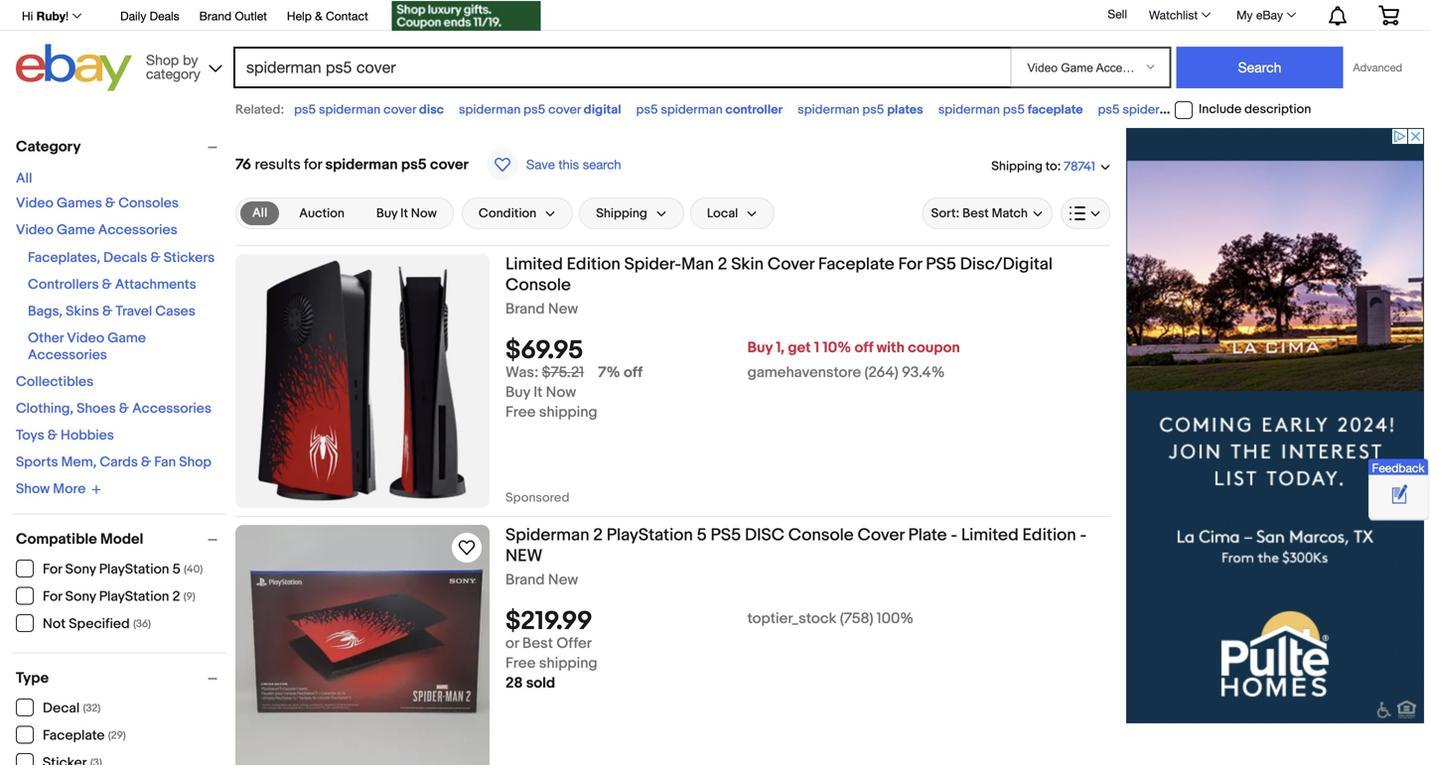 Task type: vqa. For each thing, say whether or not it's contained in the screenshot.
Surveillance & Smart Home Electronics
no



Task type: locate. For each thing, give the bounding box(es) containing it.
1 vertical spatial all
[[252, 206, 267, 221]]

0 horizontal spatial console
[[505, 275, 571, 296]]

shipping down the $75.21 on the top left of page
[[539, 404, 597, 422]]

ps5 up save
[[524, 102, 545, 118]]

category
[[16, 138, 81, 156]]

off right 7%
[[624, 364, 643, 382]]

clothing, shoes & accessories link
[[16, 401, 211, 418]]

2 new from the top
[[548, 572, 578, 589]]

sort: best match
[[931, 206, 1028, 221]]

0 vertical spatial for
[[898, 254, 922, 275]]

it down 76 results for spiderman ps5 cover
[[400, 206, 408, 221]]

shipping down offer
[[539, 655, 597, 673]]

match
[[992, 206, 1028, 221]]

ps5
[[926, 254, 956, 275], [711, 525, 741, 546]]

0 horizontal spatial now
[[411, 206, 437, 221]]

ps5 left faceplate
[[1003, 102, 1025, 118]]

0 horizontal spatial game
[[57, 222, 95, 239]]

brand down new
[[505, 572, 545, 589]]

off left with
[[854, 339, 873, 357]]

accessories up the collectibles
[[28, 347, 107, 364]]

0 horizontal spatial off
[[624, 364, 643, 382]]

disc
[[419, 102, 444, 118]]

1 vertical spatial edition
[[1022, 525, 1076, 546]]

cards
[[100, 454, 138, 471]]

2 left skin
[[718, 254, 727, 275]]

accessories up fan
[[132, 401, 211, 418]]

auction link
[[287, 202, 356, 225]]

get the coupon image
[[392, 1, 541, 31]]

1 vertical spatial it
[[534, 384, 543, 402]]

accessories down consoles
[[98, 222, 177, 239]]

2 - from the left
[[1080, 525, 1086, 546]]

spiderman ps5 cover digital
[[459, 102, 621, 118]]

accessories inside collectibles clothing, shoes & accessories toys & hobbies sports mem, cards & fan shop
[[132, 401, 211, 418]]

cover left disc
[[383, 102, 416, 118]]

buy for buy 1, get 1 10% off with coupon
[[747, 339, 773, 357]]

0 vertical spatial brand
[[199, 9, 232, 23]]

local
[[707, 206, 738, 221]]

76
[[235, 156, 251, 174]]

cover left plate
[[858, 525, 904, 546]]

1 vertical spatial ps5
[[711, 525, 741, 546]]

1 vertical spatial 5
[[172, 562, 180, 578]]

1 horizontal spatial console
[[788, 525, 854, 546]]

none submit inside shop by category banner
[[1176, 47, 1343, 88]]

cover right skin
[[767, 254, 814, 275]]

shop right fan
[[179, 454, 211, 471]]

100%
[[877, 610, 913, 628]]

1 vertical spatial free
[[505, 655, 536, 673]]

best right the sort: in the top right of the page
[[962, 206, 989, 221]]

spiderman 2 playstation 5 ps5 disc console cover plate - limited edition - new brand new
[[505, 525, 1086, 589]]

buy left 1,
[[747, 339, 773, 357]]

2 shipping from the top
[[539, 655, 597, 673]]

all down category
[[16, 170, 32, 187]]

(40)
[[184, 564, 203, 576]]

all link down 76
[[240, 202, 279, 225]]

2 inside 'limited edition spider-man 2 skin cover faceplate for ps5 disc/digital console brand new'
[[718, 254, 727, 275]]

sony down compatible model
[[65, 562, 96, 578]]

category
[[146, 66, 200, 82]]

new inside 'spiderman 2 playstation 5 ps5 disc console cover plate - limited edition - new brand new'
[[548, 572, 578, 589]]

hi ruby !
[[22, 9, 69, 23]]

ps5
[[294, 102, 316, 118], [524, 102, 545, 118], [636, 102, 658, 118], [862, 102, 884, 118], [1003, 102, 1025, 118], [1098, 102, 1120, 118], [401, 156, 427, 174]]

faceplate down decal (32)
[[43, 728, 105, 745]]

2 vertical spatial brand
[[505, 572, 545, 589]]

1 vertical spatial sony
[[65, 589, 96, 606]]

show more
[[16, 481, 86, 498]]

limited down the condition dropdown button
[[505, 254, 563, 275]]

& right skins
[[102, 303, 112, 320]]

1 vertical spatial shipping
[[539, 655, 597, 673]]

best inside toptier_stock (758) 100% or best offer free shipping 28 sold
[[522, 635, 553, 653]]

0 vertical spatial sony
[[65, 562, 96, 578]]

(32)
[[83, 703, 101, 715]]

93.4%
[[902, 364, 945, 382]]

limited
[[505, 254, 563, 275], [961, 525, 1019, 546]]

0 vertical spatial console
[[505, 275, 571, 296]]

spiderman 2 playstation 5 ps5 disc console cover plate - limited edition - new heading
[[505, 525, 1086, 567]]

edition inside 'limited edition spider-man 2 skin cover faceplate for ps5 disc/digital console brand new'
[[567, 254, 620, 275]]

cover down disc
[[430, 156, 469, 174]]

1 vertical spatial shop
[[179, 454, 211, 471]]

& up bags, skins & travel cases link
[[102, 277, 112, 293]]

2
[[1187, 102, 1194, 118], [718, 254, 727, 275], [593, 525, 603, 546], [172, 589, 180, 606]]

5 inside 'spiderman 2 playstation 5 ps5 disc console cover plate - limited edition - new brand new'
[[697, 525, 707, 546]]

1 horizontal spatial all
[[252, 206, 267, 221]]

1 vertical spatial game
[[107, 330, 146, 347]]

it down was: $75.21
[[534, 384, 543, 402]]

video for video games & consoles
[[16, 195, 53, 212]]

:
[[1057, 159, 1061, 174]]

cover inside main content
[[430, 156, 469, 174]]

1 horizontal spatial limited
[[961, 525, 1019, 546]]

0 vertical spatial all
[[16, 170, 32, 187]]

shipping inside shipping dropdown button
[[596, 206, 647, 221]]

playstation for (9)
[[99, 589, 169, 606]]

0 horizontal spatial -
[[951, 525, 957, 546]]

0 vertical spatial free
[[505, 404, 536, 422]]

1 horizontal spatial 5
[[697, 525, 707, 546]]

skin
[[731, 254, 764, 275]]

cover left description
[[1197, 102, 1230, 118]]

limited edition spider-man 2 skin cover faceplate for ps5 disc/digital console image
[[235, 254, 490, 508]]

sort: best match button
[[922, 198, 1053, 229]]

now down the $75.21 on the top left of page
[[546, 384, 576, 402]]

video down skins
[[67, 330, 104, 347]]

advertisement region
[[1126, 128, 1424, 724]]

& right shoes
[[119, 401, 129, 418]]

faceplate inside 'limited edition spider-man 2 skin cover faceplate for ps5 disc/digital console brand new'
[[818, 254, 894, 275]]

5 left disc
[[697, 525, 707, 546]]

save
[[526, 157, 555, 172]]

1 vertical spatial playstation
[[99, 562, 169, 578]]

limited right plate
[[961, 525, 1019, 546]]

spiderman left controller at the right top
[[661, 102, 723, 118]]

now left condition
[[411, 206, 437, 221]]

show
[[16, 481, 50, 498]]

for up with
[[898, 254, 922, 275]]

shop inside shop by category
[[146, 52, 179, 68]]

0 horizontal spatial cover
[[767, 254, 814, 275]]

0 vertical spatial shipping
[[991, 159, 1043, 174]]

free inside toptier_stock (758) 100% or best offer free shipping 28 sold
[[505, 655, 536, 673]]

spiderman left 'include'
[[1122, 102, 1184, 118]]

cover inside 'spiderman 2 playstation 5 ps5 disc console cover plate - limited edition - new brand new'
[[858, 525, 904, 546]]

1 vertical spatial brand
[[505, 300, 545, 318]]

buy down 76 results for spiderman ps5 cover
[[376, 206, 397, 221]]

playstation
[[607, 525, 693, 546], [99, 562, 169, 578], [99, 589, 169, 606]]

for for for sony playstation 2
[[43, 589, 62, 606]]

spiderman right plates
[[938, 102, 1000, 118]]

0 vertical spatial cover
[[767, 254, 814, 275]]

1 horizontal spatial all link
[[240, 202, 279, 225]]

it
[[400, 206, 408, 221], [534, 384, 543, 402]]

0 vertical spatial accessories
[[98, 222, 177, 239]]

playstation inside 'spiderman 2 playstation 5 ps5 disc console cover plate - limited edition - new brand new'
[[607, 525, 693, 546]]

All selected text field
[[252, 205, 267, 222]]

1 horizontal spatial off
[[854, 339, 873, 357]]

all link down category
[[16, 170, 32, 187]]

plates
[[887, 102, 923, 118]]

0 vertical spatial edition
[[567, 254, 620, 275]]

console up $69.95 at the left top of the page
[[505, 275, 571, 296]]

toptier_stock (758) 100% or best offer free shipping 28 sold
[[505, 610, 913, 693]]

console
[[505, 275, 571, 296], [788, 525, 854, 546]]

compatible
[[16, 531, 97, 549]]

0 horizontal spatial 5
[[172, 562, 180, 578]]

cover
[[767, 254, 814, 275], [858, 525, 904, 546]]

category button
[[16, 138, 226, 156]]

1 shipping from the top
[[539, 404, 597, 422]]

0 vertical spatial new
[[548, 300, 578, 318]]

None submit
[[1176, 47, 1343, 88]]

Search for anything text field
[[236, 49, 1006, 86]]

0 vertical spatial video
[[16, 195, 53, 212]]

video left games
[[16, 195, 53, 212]]

best inside sort: best match "dropdown button"
[[962, 206, 989, 221]]

game down travel on the left top
[[107, 330, 146, 347]]

1 horizontal spatial best
[[962, 206, 989, 221]]

other video game accessories link
[[28, 330, 146, 364]]

2 inside 'spiderman 2 playstation 5 ps5 disc console cover plate - limited edition - new brand new'
[[593, 525, 603, 546]]

attachments
[[115, 277, 196, 293]]

1 horizontal spatial ps5
[[926, 254, 956, 275]]

2 sony from the top
[[65, 589, 96, 606]]

2 vertical spatial accessories
[[132, 401, 211, 418]]

console right disc
[[788, 525, 854, 546]]

sell link
[[1099, 7, 1136, 21]]

shipping for now
[[539, 404, 597, 422]]

game down games
[[57, 222, 95, 239]]

1 vertical spatial for
[[43, 562, 62, 578]]

0 vertical spatial playstation
[[607, 525, 693, 546]]

daily deals link
[[120, 6, 179, 28]]

edition
[[567, 254, 620, 275], [1022, 525, 1076, 546]]

0 horizontal spatial shipping
[[596, 206, 647, 221]]

video up faceplates,
[[16, 222, 53, 239]]

1 vertical spatial video
[[16, 222, 53, 239]]

1 horizontal spatial game
[[107, 330, 146, 347]]

free up 28
[[505, 655, 536, 673]]

(9)
[[183, 591, 195, 604]]

shoes
[[77, 401, 116, 418]]

& left fan
[[141, 454, 151, 471]]

0 vertical spatial best
[[962, 206, 989, 221]]

2 vertical spatial video
[[67, 330, 104, 347]]

my ebay link
[[1226, 3, 1305, 27]]

5 left "(40)"
[[172, 562, 180, 578]]

brand up $69.95 at the left top of the page
[[505, 300, 545, 318]]

1 vertical spatial limited
[[961, 525, 1019, 546]]

ps5 left disc
[[711, 525, 741, 546]]

0 horizontal spatial it
[[400, 206, 408, 221]]

1 vertical spatial shipping
[[596, 206, 647, 221]]

spider-
[[624, 254, 681, 275]]

0 vertical spatial game
[[57, 222, 95, 239]]

cover
[[383, 102, 416, 118], [548, 102, 581, 118], [1197, 102, 1230, 118], [430, 156, 469, 174]]

get
[[788, 339, 811, 357]]

local button
[[690, 198, 775, 229]]

(264)
[[865, 364, 898, 382]]

limited edition spider-man 2 skin cover faceplate for ps5 disc/digital console brand new
[[505, 254, 1053, 318]]

for down compatible
[[43, 562, 62, 578]]

digital
[[584, 102, 621, 118]]

2 left 'include'
[[1187, 102, 1194, 118]]

1 horizontal spatial buy
[[505, 384, 530, 402]]

2 vertical spatial buy
[[505, 384, 530, 402]]

consoles
[[118, 195, 179, 212]]

0 horizontal spatial ps5
[[711, 525, 741, 546]]

buy down was:
[[505, 384, 530, 402]]

1 vertical spatial console
[[788, 525, 854, 546]]

1 new from the top
[[548, 300, 578, 318]]

1 vertical spatial accessories
[[28, 347, 107, 364]]

& inside account navigation
[[315, 9, 322, 23]]

0 vertical spatial buy
[[376, 206, 397, 221]]

1 horizontal spatial cover
[[858, 525, 904, 546]]

faceplate up buy 1, get 1 10% off with coupon
[[818, 254, 894, 275]]

spiderman right for
[[325, 156, 398, 174]]

free down was:
[[505, 404, 536, 422]]

daily
[[120, 9, 146, 23]]

0 horizontal spatial faceplate
[[43, 728, 105, 745]]

2 right spiderman at left bottom
[[593, 525, 603, 546]]

1 vertical spatial best
[[522, 635, 553, 653]]

for up not
[[43, 589, 62, 606]]

to
[[1045, 159, 1057, 174]]

0 vertical spatial ps5
[[926, 254, 956, 275]]

sony up not specified (36)
[[65, 589, 96, 606]]

ps5 spiderman 2 cover
[[1098, 102, 1230, 118]]

0 vertical spatial shipping
[[539, 404, 597, 422]]

cover left digital
[[548, 102, 581, 118]]

0 horizontal spatial buy
[[376, 206, 397, 221]]

0 horizontal spatial all link
[[16, 170, 32, 187]]

accessories
[[98, 222, 177, 239], [28, 347, 107, 364], [132, 401, 211, 418]]

help & contact
[[287, 9, 368, 23]]

ps5 right faceplate
[[1098, 102, 1120, 118]]

1 free from the top
[[505, 404, 536, 422]]

brand left outlet
[[199, 9, 232, 23]]

condition
[[479, 206, 536, 221]]

new up $69.95 at the left top of the page
[[548, 300, 578, 318]]

shipping down search
[[596, 206, 647, 221]]

0 vertical spatial 5
[[697, 525, 707, 546]]

main content
[[235, 128, 1110, 766]]

(758)
[[840, 610, 873, 628]]

toys & hobbies link
[[16, 428, 114, 444]]

limited edition spider-man 2 skin cover faceplate for ps5 disc/digital console heading
[[505, 254, 1053, 296]]

1 horizontal spatial now
[[546, 384, 576, 402]]

& right help
[[315, 9, 322, 23]]

was:
[[505, 364, 539, 382]]

0 vertical spatial faceplate
[[818, 254, 894, 275]]

advanced link
[[1343, 48, 1412, 87]]

include description
[[1199, 102, 1311, 117]]

all down the 'results'
[[252, 206, 267, 221]]

spiderman
[[319, 102, 381, 118], [459, 102, 521, 118], [661, 102, 723, 118], [798, 102, 859, 118], [938, 102, 1000, 118], [1122, 102, 1184, 118], [325, 156, 398, 174]]

1 horizontal spatial faceplate
[[818, 254, 894, 275]]

shipping inside shipping to : 78741
[[991, 159, 1043, 174]]

1 sony from the top
[[65, 562, 96, 578]]

1 horizontal spatial -
[[1080, 525, 1086, 546]]

2 vertical spatial for
[[43, 589, 62, 606]]

brand inside account navigation
[[199, 9, 232, 23]]

0 vertical spatial it
[[400, 206, 408, 221]]

now inside 'buy it now' link
[[411, 206, 437, 221]]

1 vertical spatial buy
[[747, 339, 773, 357]]

hi
[[22, 9, 33, 23]]

ps5 up 'buy it now' link in the top left of the page
[[401, 156, 427, 174]]

1 horizontal spatial edition
[[1022, 525, 1076, 546]]

2 vertical spatial playstation
[[99, 589, 169, 606]]

2 free from the top
[[505, 655, 536, 673]]

cases
[[155, 303, 195, 320]]

buy inside gamehavenstore (264) 93.4% buy it now free shipping
[[505, 384, 530, 402]]

1 vertical spatial new
[[548, 572, 578, 589]]

shipping inside toptier_stock (758) 100% or best offer free shipping 28 sold
[[539, 655, 597, 673]]

disc
[[745, 525, 784, 546]]

fan
[[154, 454, 176, 471]]

my ebay
[[1236, 8, 1283, 22]]

0 horizontal spatial best
[[522, 635, 553, 653]]

related:
[[235, 102, 284, 118]]

& right toys
[[47, 428, 58, 444]]

1 - from the left
[[951, 525, 957, 546]]

1 vertical spatial cover
[[858, 525, 904, 546]]

shipping left to
[[991, 159, 1043, 174]]

0 vertical spatial now
[[411, 206, 437, 221]]

condition button
[[462, 198, 573, 229]]

spiderman 2 playstation 5 ps5 disc console cover plate - limited edition - new image
[[235, 525, 490, 766]]

1 horizontal spatial it
[[534, 384, 543, 402]]

main content containing $69.95
[[235, 128, 1110, 766]]

new
[[548, 300, 578, 318], [548, 572, 578, 589]]

disc/digital
[[960, 254, 1053, 275]]

free inside gamehavenstore (264) 93.4% buy it now free shipping
[[505, 404, 536, 422]]

console inside 'spiderman 2 playstation 5 ps5 disc console cover plate - limited edition - new brand new'
[[788, 525, 854, 546]]

1 vertical spatial off
[[624, 364, 643, 382]]

1 horizontal spatial shipping
[[991, 159, 1043, 174]]

faceplate
[[818, 254, 894, 275], [43, 728, 105, 745]]

new up $219.99
[[548, 572, 578, 589]]

controllers & attachments link
[[28, 277, 196, 293]]

2 horizontal spatial buy
[[747, 339, 773, 357]]

with
[[877, 339, 905, 357]]

0 vertical spatial off
[[854, 339, 873, 357]]

shipping inside gamehavenstore (264) 93.4% buy it now free shipping
[[539, 404, 597, 422]]

shop by category banner
[[11, 0, 1414, 96]]

spiderman ps5 plates
[[798, 102, 923, 118]]

sony
[[65, 562, 96, 578], [65, 589, 96, 606]]

0 horizontal spatial edition
[[567, 254, 620, 275]]

toptier_stock
[[747, 610, 837, 628]]

ps5 down the sort: in the top right of the page
[[926, 254, 956, 275]]

0 vertical spatial shop
[[146, 52, 179, 68]]

all link
[[16, 170, 32, 187], [240, 202, 279, 225]]

1 vertical spatial now
[[546, 384, 576, 402]]

0 horizontal spatial limited
[[505, 254, 563, 275]]

shop left by
[[146, 52, 179, 68]]

0 vertical spatial limited
[[505, 254, 563, 275]]

show more button
[[16, 481, 102, 498]]

best right or
[[522, 635, 553, 653]]

buy it now
[[376, 206, 437, 221]]



Task type: describe. For each thing, give the bounding box(es) containing it.
decals
[[103, 250, 147, 267]]

faceplates,
[[28, 250, 100, 267]]

contact
[[326, 9, 368, 23]]

$75.21
[[542, 364, 584, 382]]

28
[[505, 675, 523, 693]]

advanced
[[1353, 61, 1402, 74]]

man
[[681, 254, 714, 275]]

$219.99
[[505, 607, 592, 638]]

1 vertical spatial faceplate
[[43, 728, 105, 745]]

daily deals
[[120, 9, 179, 23]]

0 horizontal spatial all
[[16, 170, 32, 187]]

console inside 'limited edition spider-man 2 skin cover faceplate for ps5 disc/digital console brand new'
[[505, 275, 571, 296]]

compatible model button
[[16, 531, 226, 549]]

description
[[1244, 102, 1311, 117]]

shop inside collectibles clothing, shoes & accessories toys & hobbies sports mem, cards & fan shop
[[179, 454, 211, 471]]

limited inside 'limited edition spider-man 2 skin cover faceplate for ps5 disc/digital console brand new'
[[505, 254, 563, 275]]

accessories inside faceplates, decals & stickers controllers & attachments bags, skins & travel cases other video game accessories
[[28, 347, 107, 364]]

watchlist
[[1149, 8, 1198, 22]]

controllers
[[28, 277, 99, 293]]

for for for sony playstation 5
[[43, 562, 62, 578]]

outlet
[[235, 9, 267, 23]]

video for video game accessories
[[16, 222, 53, 239]]

video inside faceplates, decals & stickers controllers & attachments bags, skins & travel cases other video game accessories
[[67, 330, 104, 347]]

shipping for offer
[[539, 655, 597, 673]]

decal (32)
[[43, 701, 101, 717]]

ps5 inside 'spiderman 2 playstation 5 ps5 disc console cover plate - limited edition - new brand new'
[[711, 525, 741, 546]]

was: $75.21
[[505, 364, 584, 382]]

1
[[814, 339, 819, 357]]

5 for ps5
[[697, 525, 707, 546]]

free for buy
[[505, 404, 536, 422]]

help & contact link
[[287, 6, 368, 28]]

brand inside 'spiderman 2 playstation 5 ps5 disc console cover plate - limited edition - new brand new'
[[505, 572, 545, 589]]

this
[[558, 157, 579, 172]]

brand inside 'limited edition spider-man 2 skin cover faceplate for ps5 disc/digital console brand new'
[[505, 300, 545, 318]]

78741
[[1064, 159, 1095, 175]]

ps5 left plates
[[862, 102, 884, 118]]

shop by category
[[146, 52, 200, 82]]

by
[[183, 52, 198, 68]]

collectibles link
[[16, 374, 93, 391]]

buy for buy it now
[[376, 206, 397, 221]]

now inside gamehavenstore (264) 93.4% buy it now free shipping
[[546, 384, 576, 402]]

1 vertical spatial all link
[[240, 202, 279, 225]]

account navigation
[[11, 0, 1414, 33]]

type button
[[16, 670, 226, 688]]

hobbies
[[61, 428, 114, 444]]

2 left (9)
[[172, 589, 180, 606]]

spiderman ps5 faceplate
[[938, 102, 1083, 118]]

help
[[287, 9, 312, 23]]

listing options selector. list view selected. image
[[1070, 206, 1101, 221]]

buy 1, get 1 10% off with coupon
[[747, 339, 960, 357]]

spiderman 2 playstation 5 ps5 disc console cover plate - limited edition - new link
[[505, 525, 1110, 572]]

for sony playstation 5 (40)
[[43, 562, 203, 578]]

new
[[505, 546, 543, 567]]

watchlist link
[[1138, 3, 1220, 27]]

my
[[1236, 8, 1253, 22]]

spiderman
[[505, 525, 589, 546]]

decal
[[43, 701, 80, 717]]

controller
[[725, 102, 783, 118]]

limited inside 'spiderman 2 playstation 5 ps5 disc console cover plate - limited edition - new brand new'
[[961, 525, 1019, 546]]

ps5 right digital
[[636, 102, 658, 118]]

shipping for shipping
[[596, 206, 647, 221]]

7%
[[598, 364, 620, 382]]

(36)
[[133, 618, 151, 631]]

free for or
[[505, 655, 536, 673]]

ruby
[[36, 9, 66, 23]]

sony for for sony playstation 2
[[65, 589, 96, 606]]

travel
[[115, 303, 152, 320]]

brand outlet link
[[199, 6, 267, 28]]

playstation for ps5
[[607, 525, 693, 546]]

sold
[[526, 675, 555, 693]]

5 for (40)
[[172, 562, 180, 578]]

not specified (36)
[[43, 616, 151, 633]]

toys
[[16, 428, 44, 444]]

76 results for spiderman ps5 cover
[[235, 156, 469, 174]]

more
[[53, 481, 86, 498]]

for sony playstation 2 (9)
[[43, 589, 195, 606]]

watch spiderman 2 playstation 5 ps5 disc console cover plate - limited edition - new image
[[455, 536, 479, 560]]

0 vertical spatial all link
[[16, 170, 32, 187]]

games
[[57, 195, 102, 212]]

sort:
[[931, 206, 960, 221]]

video game accessories link
[[16, 222, 177, 239]]

edition inside 'spiderman 2 playstation 5 ps5 disc console cover plate - limited edition - new brand new'
[[1022, 525, 1076, 546]]

sony for for sony playstation 5
[[65, 562, 96, 578]]

save this search
[[526, 157, 621, 172]]

bags, skins & travel cases link
[[28, 303, 195, 320]]

ps5 inside 'limited edition spider-man 2 skin cover faceplate for ps5 disc/digital console brand new'
[[926, 254, 956, 275]]

search
[[583, 157, 621, 172]]

spiderman right controller at the right top
[[798, 102, 859, 118]]

coupon
[[908, 339, 960, 357]]

shipping for shipping to : 78741
[[991, 159, 1043, 174]]

game inside faceplates, decals & stickers controllers & attachments bags, skins & travel cases other video game accessories
[[107, 330, 146, 347]]

ps5 right the related:
[[294, 102, 316, 118]]

not
[[43, 616, 66, 633]]

new inside 'limited edition spider-man 2 skin cover faceplate for ps5 disc/digital console brand new'
[[548, 300, 578, 318]]

it inside gamehavenstore (264) 93.4% buy it now free shipping
[[534, 384, 543, 402]]

video game accessories
[[16, 222, 177, 239]]

gamehavenstore
[[747, 364, 861, 382]]

bags,
[[28, 303, 63, 320]]

faceplates, decals & stickers controllers & attachments bags, skins & travel cases other video game accessories
[[28, 250, 215, 364]]

spiderman right disc
[[459, 102, 521, 118]]

buy it now link
[[364, 202, 449, 225]]

for inside 'limited edition spider-man 2 skin cover faceplate for ps5 disc/digital console brand new'
[[898, 254, 922, 275]]

video games & consoles link
[[16, 195, 179, 212]]

feedback
[[1372, 461, 1425, 475]]

sports
[[16, 454, 58, 471]]

your shopping cart image
[[1377, 5, 1400, 25]]

skins
[[66, 303, 99, 320]]

7% off
[[598, 364, 643, 382]]

collectibles
[[16, 374, 93, 391]]

stickers
[[164, 250, 215, 267]]

& up video game accessories link
[[105, 195, 115, 212]]

spiderman up 76 results for spiderman ps5 cover
[[319, 102, 381, 118]]

& up attachments
[[150, 250, 160, 267]]

or
[[505, 635, 519, 653]]

shipping to : 78741
[[991, 159, 1095, 175]]

compatible model
[[16, 531, 143, 549]]

playstation for (40)
[[99, 562, 169, 578]]

cover inside 'limited edition spider-man 2 skin cover faceplate for ps5 disc/digital console brand new'
[[767, 254, 814, 275]]



